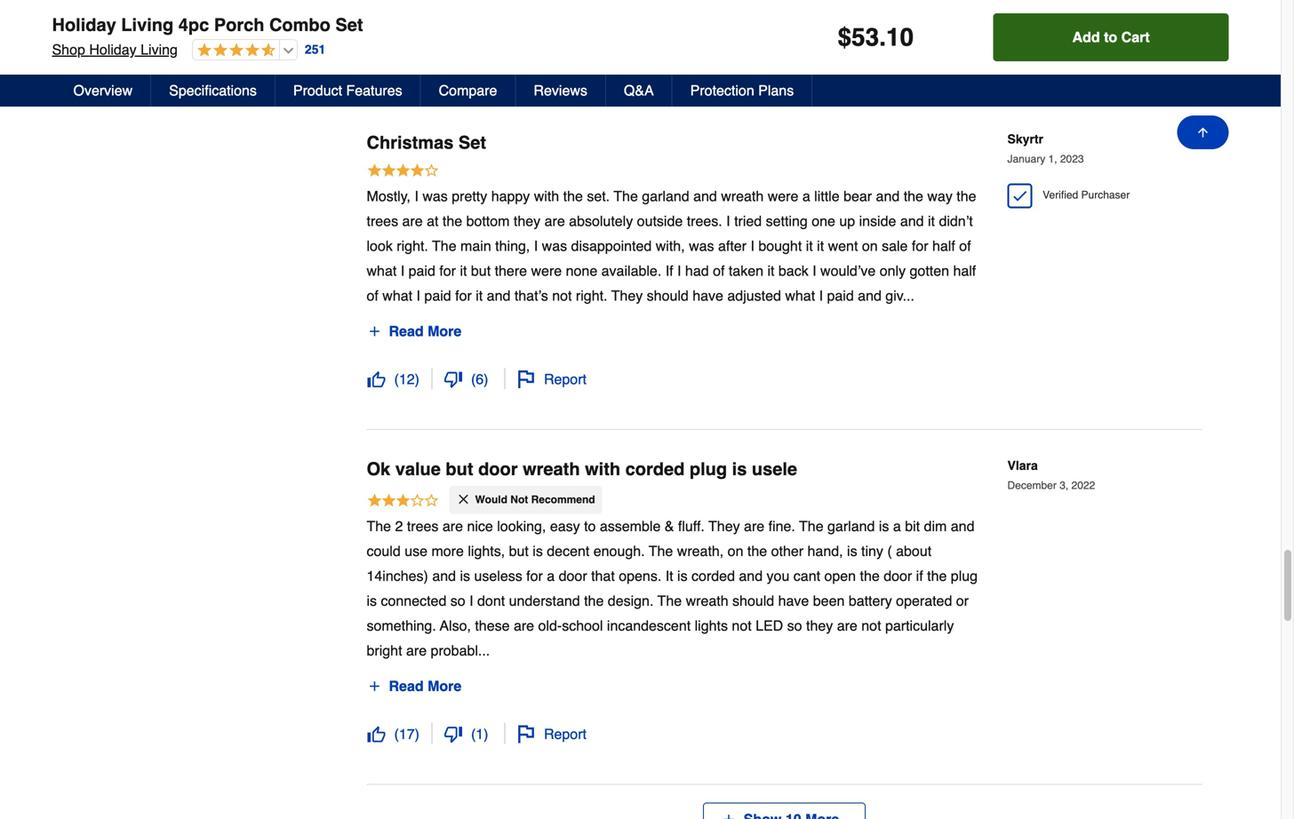 Task type: vqa. For each thing, say whether or not it's contained in the screenshot.
sale
yes



Task type: describe. For each thing, give the bounding box(es) containing it.
product
[[293, 82, 342, 99]]

is left "tiny"
[[847, 543, 857, 560]]

would've
[[820, 263, 876, 279]]

sale
[[882, 238, 908, 254]]

been
[[813, 593, 845, 610]]

something.
[[367, 618, 436, 634]]

on inside mostly,  i was pretty happy with the set. the garland and wreath were a little bear and the way the trees are at the bottom they are absolutely outside trees.  i tried setting one up inside and it didn't look right. the main thing, i was disappointed with, was after i bought it it went on sale for half of what i paid for it but there were none available. if i had of taken it back i would've only gotten half of what i paid for it and that's not right. they should have adjusted what i paid and giv...
[[862, 238, 878, 254]]

there
[[495, 263, 527, 279]]

1 horizontal spatial set
[[459, 132, 486, 153]]

the right if
[[927, 568, 947, 585]]

thumb up image
[[368, 371, 385, 388]]

10
[[886, 23, 914, 52]]

1 vertical spatial holiday
[[89, 41, 137, 58]]

more for first read more button from the top
[[428, 323, 462, 340]]

to inside button
[[1104, 29, 1118, 45]]

would
[[475, 494, 508, 506]]

skyrtr january 1, 2023
[[1008, 132, 1084, 165]]

it
[[666, 568, 673, 585]]

dim
[[924, 518, 947, 535]]

2 purchaser from the top
[[1081, 189, 1130, 201]]

thumb down image
[[444, 371, 462, 388]]

the down the at
[[432, 238, 457, 254]]

wreath inside the 2 trees are nice looking, easy to assemble & fluff. they are fine. the garland is a bit dim and could use more lights, but is decent enough. the wreath, on the other hand, is tiny ( about 14inches) and is useless for a door that opens. it is corded and you cant open the door if the plug is connected so i dont understand the design. the wreath should have been battery operated  or something. also, these are old-school incandescent lights not led so they are not particularly bright are probabl...
[[686, 593, 729, 610]]

17
[[399, 726, 415, 743]]

old-
[[538, 618, 562, 634]]

lights
[[695, 618, 728, 634]]

little
[[814, 188, 840, 204]]

have inside mostly,  i was pretty happy with the set. the garland and wreath were a little bear and the way the trees are at the bottom they are absolutely outside trees.  i tried setting one up inside and it didn't look right. the main thing, i was disappointed with, was after i bought it it went on sale for half of what i paid for it but there were none available. if i had of taken it back i would've only gotten half of what i paid for it and that's not right. they should have adjusted what i paid and giv...
[[693, 288, 724, 304]]

plug inside the 2 trees are nice looking, easy to assemble & fluff. they are fine. the garland is a bit dim and could use more lights, but is decent enough. the wreath, on the other hand, is tiny ( about 14inches) and is useless for a door that opens. it is corded and you cant open the door if the plug is connected so i dont understand the design. the wreath should have been battery operated  or something. also, these are old-school incandescent lights not led so they are not particularly bright are probabl...
[[951, 568, 978, 585]]

and down there
[[487, 288, 511, 304]]

4 stars image
[[367, 162, 440, 181]]

i left the tried
[[726, 213, 730, 229]]

are left the at
[[402, 213, 423, 229]]

bit
[[905, 518, 920, 535]]

dont
[[477, 593, 505, 610]]

school
[[562, 618, 603, 634]]

1 verified from the top
[[1043, 4, 1078, 17]]

look
[[367, 238, 393, 254]]

that's
[[515, 288, 548, 304]]

if
[[916, 568, 923, 585]]

( 1 )
[[471, 726, 488, 743]]

( 12 )
[[394, 371, 420, 388]]

connected
[[381, 593, 447, 610]]

specifications button
[[151, 75, 275, 107]]

should inside the 2 trees are nice looking, easy to assemble & fluff. they are fine. the garland is a bit dim and could use more lights, but is decent enough. the wreath, on the other hand, is tiny ( about 14inches) and is useless for a door that opens. it is corded and you cant open the door if the plug is connected so i dont understand the design. the wreath should have been battery operated  or something. also, these are old-school incandescent lights not led so they are not particularly bright are probabl...
[[733, 593, 774, 610]]

1 horizontal spatial not
[[732, 618, 752, 634]]

are left fine.
[[744, 518, 765, 535]]

1 vertical spatial right.
[[576, 288, 608, 304]]

for left there
[[439, 263, 456, 279]]

taken
[[729, 263, 764, 279]]

( for ( 6 )
[[471, 371, 476, 388]]

one
[[812, 213, 836, 229]]

2 horizontal spatial a
[[893, 518, 901, 535]]

or
[[956, 593, 969, 610]]

pretty
[[452, 188, 487, 204]]

more
[[432, 543, 464, 560]]

more for 2nd read more button
[[428, 678, 462, 695]]

assemble
[[600, 518, 661, 535]]

53
[[852, 23, 879, 52]]

is right it
[[677, 568, 688, 585]]

easy
[[550, 518, 580, 535]]

could
[[367, 543, 401, 560]]

report button for value
[[516, 724, 588, 746]]

disappointed
[[571, 238, 652, 254]]

1 horizontal spatial were
[[768, 188, 799, 204]]

) for ( 1 )
[[484, 726, 488, 743]]

they inside the 2 trees are nice looking, easy to assemble & fluff. they are fine. the garland is a bit dim and could use more lights, but is decent enough. the wreath, on the other hand, is tiny ( about 14inches) and is useless for a door that opens. it is corded and you cant open the door if the plug is connected so i dont understand the design. the wreath should have been battery operated  or something. also, these are old-school incandescent lights not led so they are not particularly bright are probabl...
[[806, 618, 833, 634]]

setting
[[766, 213, 808, 229]]

the left 'set.'
[[563, 188, 583, 204]]

garland inside mostly,  i was pretty happy with the set. the garland and wreath were a little bear and the way the trees are at the bottom they are absolutely outside trees.  i tried setting one up inside and it didn't look right. the main thing, i was disappointed with, was after i bought it it went on sale for half of what i paid for it but there were none available. if i had of taken it back i would've only gotten half of what i paid for it and that's not right. they should have adjusted what i paid and giv...
[[642, 188, 689, 204]]

if
[[666, 263, 673, 279]]

1 horizontal spatial door
[[559, 568, 587, 585]]

back
[[779, 263, 809, 279]]

none
[[566, 263, 598, 279]]

the up the hand,
[[799, 518, 824, 535]]

.
[[879, 23, 886, 52]]

reviews
[[534, 82, 587, 99]]

( 6 )
[[471, 371, 488, 388]]

1 purchaser from the top
[[1081, 4, 1130, 17]]

only
[[880, 263, 906, 279]]

i down 4 stars image
[[415, 188, 419, 204]]

2 horizontal spatial of
[[959, 238, 971, 254]]

2 horizontal spatial door
[[884, 568, 912, 585]]

i right after
[[751, 238, 755, 254]]

with for wreath
[[585, 459, 621, 480]]

0 horizontal spatial door
[[478, 459, 518, 480]]

for down main on the top left
[[455, 288, 472, 304]]

compare
[[439, 82, 497, 99]]

2022
[[1072, 480, 1095, 492]]

and up inside
[[876, 188, 900, 204]]

i right back
[[813, 263, 817, 279]]

3,
[[1060, 480, 1069, 492]]

that
[[591, 568, 615, 585]]

led
[[756, 618, 783, 634]]

adjusted
[[727, 288, 781, 304]]

plus image inside read more button
[[368, 680, 382, 694]]

and left giv...
[[858, 288, 882, 304]]

happy
[[491, 188, 530, 204]]

and left you
[[739, 568, 763, 585]]

porch
[[214, 15, 264, 35]]

and up trees.
[[693, 188, 717, 204]]

combo
[[269, 15, 331, 35]]

thumb down image
[[444, 726, 462, 744]]

value
[[395, 459, 441, 480]]

open
[[824, 568, 856, 585]]

are up more
[[443, 518, 463, 535]]

and down more
[[432, 568, 456, 585]]

$ 53 . 10
[[838, 23, 914, 52]]

overview
[[73, 82, 133, 99]]

0 horizontal spatial of
[[367, 288, 379, 304]]

1 verified purchaser from the top
[[1037, 4, 1130, 17]]

0 horizontal spatial were
[[531, 263, 562, 279]]

and up sale
[[900, 213, 924, 229]]

shop holiday living
[[52, 41, 178, 58]]

decent
[[547, 543, 590, 560]]

0 horizontal spatial was
[[423, 188, 448, 204]]

0 horizontal spatial corded
[[625, 459, 685, 480]]

are down something.
[[406, 643, 427, 659]]

( for ( 17 )
[[394, 726, 399, 743]]

1 vertical spatial plus image
[[722, 813, 736, 820]]

shop
[[52, 41, 85, 58]]

i down "mostly,"
[[401, 263, 405, 279]]

overview button
[[56, 75, 151, 107]]

( for ( 1 )
[[471, 726, 476, 743]]

holiday living 4pc porch combo set
[[52, 15, 363, 35]]

is up "tiny"
[[879, 518, 889, 535]]

cant
[[794, 568, 820, 585]]

usele
[[752, 459, 797, 480]]

design.
[[608, 593, 654, 610]]

read for 2nd read more button
[[389, 678, 424, 695]]

0 vertical spatial holiday
[[52, 15, 116, 35]]

would not recommend
[[475, 494, 595, 506]]

251
[[305, 42, 326, 57]]

4pc
[[178, 15, 209, 35]]

absolutely
[[569, 213, 633, 229]]

the right 'set.'
[[614, 188, 638, 204]]

skyrtr
[[1008, 132, 1044, 146]]

is down more
[[460, 568, 470, 585]]

lights,
[[468, 543, 505, 560]]

inside
[[859, 213, 896, 229]]

use
[[405, 543, 428, 560]]

0 horizontal spatial so
[[450, 593, 466, 610]]

1
[[476, 726, 484, 743]]

2 horizontal spatial was
[[689, 238, 714, 254]]

the up battery
[[860, 568, 880, 585]]

) for ( 12 )
[[415, 371, 420, 388]]

1 horizontal spatial was
[[542, 238, 567, 254]]

christmas set
[[367, 132, 486, 153]]

6
[[476, 371, 484, 388]]

12
[[399, 371, 415, 388]]

product features
[[293, 82, 402, 99]]

way
[[927, 188, 953, 204]]

protection plans
[[690, 82, 794, 99]]

bottom
[[466, 213, 510, 229]]

they inside mostly,  i was pretty happy with the set. the garland and wreath were a little bear and the way the trees are at the bottom they are absolutely outside trees.  i tried setting one up inside and it didn't look right. the main thing, i was disappointed with, was after i bought it it went on sale for half of what i paid for it but there were none available. if i had of taken it back i would've only gotten half of what i paid for it and that's not right. they should have adjusted what i paid and giv...
[[611, 288, 643, 304]]



Task type: locate. For each thing, give the bounding box(es) containing it.
of down didn't at the right of page
[[959, 238, 971, 254]]

read more button down bright
[[367, 673, 463, 701]]

opens.
[[619, 568, 662, 585]]

report for set
[[544, 371, 587, 388]]

january
[[1008, 153, 1046, 165]]

set right combo
[[335, 15, 363, 35]]

1 horizontal spatial they
[[709, 518, 740, 535]]

trees inside mostly,  i was pretty happy with the set. the garland and wreath were a little bear and the way the trees are at the bottom they are absolutely outside trees.  i tried setting one up inside and it didn't look right. the main thing, i was disappointed with, was after i bought it it went on sale for half of what i paid for it but there were none available. if i had of taken it back i would've only gotten half of what i paid for it and that's not right. they should have adjusted what i paid and giv...
[[367, 213, 398, 229]]

read for first read more button from the top
[[389, 323, 424, 340]]

the left way
[[904, 188, 924, 204]]

2 vertical spatial wreath
[[686, 593, 729, 610]]

0 horizontal spatial trees
[[367, 213, 398, 229]]

are left old-
[[514, 618, 534, 634]]

close image
[[456, 493, 471, 507]]

with for happy
[[534, 188, 559, 204]]

0 vertical spatial they
[[514, 213, 541, 229]]

a left bit
[[893, 518, 901, 535]]

1 vertical spatial have
[[778, 593, 809, 610]]

features
[[346, 82, 402, 99]]

was up none at left
[[542, 238, 567, 254]]

garland up outside at top
[[642, 188, 689, 204]]

i inside the 2 trees are nice looking, easy to assemble & fluff. they are fine. the garland is a bit dim and could use more lights, but is decent enough. the wreath, on the other hand, is tiny ( about 14inches) and is useless for a door that opens. it is corded and you cant open the door if the plug is connected so i dont understand the design. the wreath should have been battery operated  or something. also, these are old-school incandescent lights not led so they are not particularly bright are probabl...
[[469, 593, 473, 610]]

the left 2
[[367, 518, 391, 535]]

not down battery
[[862, 618, 881, 634]]

1 vertical spatial set
[[459, 132, 486, 153]]

for up understand
[[526, 568, 543, 585]]

but inside mostly,  i was pretty happy with the set. the garland and wreath were a little bear and the way the trees are at the bottom they are absolutely outside trees.  i tried setting one up inside and it didn't look right. the main thing, i was disappointed with, was after i bought it it went on sale for half of what i paid for it but there were none available. if i had of taken it back i would've only gotten half of what i paid for it and that's not right. they should have adjusted what i paid and giv...
[[471, 263, 491, 279]]

a
[[803, 188, 810, 204], [893, 518, 901, 535], [547, 568, 555, 585]]

corded up "&"
[[625, 459, 685, 480]]

wreath up the tried
[[721, 188, 764, 204]]

0 vertical spatial to
[[1104, 29, 1118, 45]]

mostly,
[[367, 188, 411, 204]]

report button for set
[[516, 369, 588, 390]]

should inside mostly,  i was pretty happy with the set. the garland and wreath were a little bear and the way the trees are at the bottom they are absolutely outside trees.  i tried setting one up inside and it didn't look right. the main thing, i was disappointed with, was after i bought it it went on sale for half of what i paid for it but there were none available. if i had of taken it back i would've only gotten half of what i paid for it and that's not right. they should have adjusted what i paid and giv...
[[647, 288, 689, 304]]

flag image for value
[[517, 726, 535, 744]]

0 vertical spatial verified
[[1043, 4, 1078, 17]]

1 read more from the top
[[389, 323, 462, 340]]

with inside mostly,  i was pretty happy with the set. the garland and wreath were a little bear and the way the trees are at the bottom they are absolutely outside trees.  i tried setting one up inside and it didn't look right. the main thing, i was disappointed with, was after i bought it it went on sale for half of what i paid for it but there were none available. if i had of taken it back i would've only gotten half of what i paid for it and that's not right. they should have adjusted what i paid and giv...
[[534, 188, 559, 204]]

was
[[423, 188, 448, 204], [542, 238, 567, 254], [689, 238, 714, 254]]

report right ( 6 )
[[544, 371, 587, 388]]

0 horizontal spatial a
[[547, 568, 555, 585]]

) for ( 6 )
[[484, 371, 488, 388]]

read more button
[[367, 317, 463, 346], [367, 673, 463, 701]]

1 vertical spatial half
[[953, 263, 976, 279]]

1 read from the top
[[389, 323, 424, 340]]

particularly
[[885, 618, 954, 634]]

i right thing,
[[534, 238, 538, 254]]

( for ( 12 )
[[394, 371, 399, 388]]

main
[[461, 238, 491, 254]]

on left sale
[[862, 238, 878, 254]]

of right had at the right of page
[[713, 263, 725, 279]]

wreath inside mostly,  i was pretty happy with the set. the garland and wreath were a little bear and the way the trees are at the bottom they are absolutely outside trees.  i tried setting one up inside and it didn't look right. the main thing, i was disappointed with, was after i bought it it went on sale for half of what i paid for it but there were none available. if i had of taken it back i would've only gotten half of what i paid for it and that's not right. they should have adjusted what i paid and giv...
[[721, 188, 764, 204]]

1,
[[1048, 153, 1057, 165]]

and
[[693, 188, 717, 204], [876, 188, 900, 204], [900, 213, 924, 229], [487, 288, 511, 304], [858, 288, 882, 304], [951, 518, 975, 535], [432, 568, 456, 585], [739, 568, 763, 585]]

for inside the 2 trees are nice looking, easy to assemble & fluff. they are fine. the garland is a bit dim and could use more lights, but is decent enough. the wreath, on the other hand, is tiny ( about 14inches) and is useless for a door that opens. it is corded and you cant open the door if the plug is connected so i dont understand the design. the wreath should have been battery operated  or something. also, these are old-school incandescent lights not led so they are not particularly bright are probabl...
[[526, 568, 543, 585]]

they down been
[[806, 618, 833, 634]]

1 horizontal spatial to
[[1104, 29, 1118, 45]]

probabl...
[[431, 643, 490, 659]]

half down didn't at the right of page
[[932, 238, 955, 254]]

flag image right ( 1 )
[[517, 726, 535, 744]]

they inside the 2 trees are nice looking, easy to assemble & fluff. they are fine. the garland is a bit dim and could use more lights, but is decent enough. the wreath, on the other hand, is tiny ( about 14inches) and is useless for a door that opens. it is corded and you cant open the door if the plug is connected so i dont understand the design. the wreath should have been battery operated  or something. also, these are old-school incandescent lights not led so they are not particularly bright are probabl...
[[709, 518, 740, 535]]

had
[[685, 263, 709, 279]]

have inside the 2 trees are nice looking, easy to assemble & fluff. they are fine. the garland is a bit dim and could use more lights, but is decent enough. the wreath, on the other hand, is tiny ( about 14inches) and is useless for a door that opens. it is corded and you cant open the door if the plug is connected so i dont understand the design. the wreath should have been battery operated  or something. also, these are old-school incandescent lights not led so they are not particularly bright are probabl...
[[778, 593, 809, 610]]

garland inside the 2 trees are nice looking, easy to assemble & fluff. they are fine. the garland is a bit dim and could use more lights, but is decent enough. the wreath, on the other hand, is tiny ( about 14inches) and is useless for a door that opens. it is corded and you cant open the door if the plug is connected so i dont understand the design. the wreath should have been battery operated  or something. also, these are old-school incandescent lights not led so they are not particularly bright are probabl...
[[828, 518, 875, 535]]

they up thing,
[[514, 213, 541, 229]]

1 vertical spatial read more button
[[367, 673, 463, 701]]

compare button
[[421, 75, 516, 107]]

the 2 trees are nice looking, easy to assemble & fluff. they are fine. the garland is a bit dim and could use more lights, but is decent enough. the wreath, on the other hand, is tiny ( about 14inches) and is useless for a door that opens. it is corded and you cant open the door if the plug is connected so i dont understand the design. the wreath should have been battery operated  or something. also, these are old-school incandescent lights not led so they are not particularly bright are probabl...
[[367, 518, 978, 659]]

plus image
[[368, 680, 382, 694], [722, 813, 736, 820]]

to right 'add'
[[1104, 29, 1118, 45]]

at
[[427, 213, 439, 229]]

plug up 'or'
[[951, 568, 978, 585]]

is left 'usele'
[[732, 459, 747, 480]]

2 vertical spatial of
[[367, 288, 379, 304]]

is down 14inches)
[[367, 593, 377, 610]]

verified purchaser
[[1037, 4, 1130, 17], [1037, 189, 1130, 201]]

with up recommend
[[585, 459, 621, 480]]

trees.
[[687, 213, 722, 229]]

right. down the at
[[397, 238, 428, 254]]

1 more from the top
[[428, 323, 462, 340]]

2 read from the top
[[389, 678, 424, 695]]

0 horizontal spatial with
[[534, 188, 559, 204]]

2 vertical spatial but
[[509, 543, 529, 560]]

bought
[[759, 238, 802, 254]]

0 horizontal spatial they
[[611, 288, 643, 304]]

0 vertical spatial flag image
[[517, 371, 535, 388]]

0 vertical spatial report
[[544, 371, 587, 388]]

) for ( 17 )
[[415, 726, 420, 743]]

flag image right 6
[[517, 371, 535, 388]]

thumb up image
[[368, 726, 385, 744]]

a inside mostly,  i was pretty happy with the set. the garland and wreath were a little bear and the way the trees are at the bottom they are absolutely outside trees.  i tried setting one up inside and it didn't look right. the main thing, i was disappointed with, was after i bought it it went on sale for half of what i paid for it but there were none available. if i had of taken it back i would've only gotten half of what i paid for it and that's not right. they should have adjusted what i paid and giv...
[[803, 188, 810, 204]]

ok
[[367, 459, 390, 480]]

2 vertical spatial a
[[547, 568, 555, 585]]

half
[[932, 238, 955, 254], [953, 263, 976, 279]]

0 horizontal spatial plus image
[[368, 680, 382, 694]]

1 vertical spatial they
[[806, 618, 833, 634]]

garland up "tiny"
[[828, 518, 875, 535]]

on
[[862, 238, 878, 254], [728, 543, 744, 560]]

1 report from the top
[[544, 371, 587, 388]]

1 vertical spatial read
[[389, 678, 424, 695]]

1 horizontal spatial of
[[713, 263, 725, 279]]

( right "tiny"
[[887, 543, 892, 560]]

1 horizontal spatial plus image
[[722, 813, 736, 820]]

but
[[471, 263, 491, 279], [446, 459, 473, 480], [509, 543, 529, 560]]

1 vertical spatial living
[[141, 41, 178, 58]]

read more down probabl...
[[389, 678, 462, 695]]

wreath up recommend
[[523, 459, 580, 480]]

1 vertical spatial flag image
[[517, 726, 535, 744]]

1 horizontal spatial so
[[787, 618, 802, 634]]

1 vertical spatial but
[[446, 459, 473, 480]]

verified purchaser up 'add'
[[1037, 4, 1130, 17]]

1 horizontal spatial plug
[[951, 568, 978, 585]]

the right way
[[957, 188, 976, 204]]

protection plans button
[[673, 75, 813, 107]]

1 vertical spatial trees
[[407, 518, 439, 535]]

1 vertical spatial with
[[585, 459, 621, 480]]

flag image
[[517, 371, 535, 388], [517, 726, 535, 744]]

and right dim
[[951, 518, 975, 535]]

more up thumb down icon
[[428, 323, 462, 340]]

have down had at the right of page
[[693, 288, 724, 304]]

2 more from the top
[[428, 678, 462, 695]]

purchaser up add to cart
[[1081, 4, 1130, 17]]

1 vertical spatial should
[[733, 593, 774, 610]]

0 vertical spatial trees
[[367, 213, 398, 229]]

0 vertical spatial but
[[471, 263, 491, 279]]

)
[[415, 371, 420, 388], [484, 371, 488, 388], [415, 726, 420, 743], [484, 726, 488, 743]]

add
[[1073, 29, 1100, 45]]

so right led
[[787, 618, 802, 634]]

plug up fluff.
[[690, 459, 727, 480]]

living up shop holiday living
[[121, 15, 173, 35]]

set.
[[587, 188, 610, 204]]

4.6 stars image
[[193, 43, 275, 59]]

with,
[[656, 238, 685, 254]]

0 vertical spatial right.
[[397, 238, 428, 254]]

0 vertical spatial have
[[693, 288, 724, 304]]

0 vertical spatial so
[[450, 593, 466, 610]]

so
[[450, 593, 466, 610], [787, 618, 802, 634]]

1 vertical spatial were
[[531, 263, 562, 279]]

2 report button from the top
[[516, 724, 588, 746]]

add to cart button
[[994, 13, 1229, 61]]

3 stars image
[[367, 493, 440, 512]]

the
[[614, 188, 638, 204], [432, 238, 457, 254], [367, 518, 391, 535], [799, 518, 824, 535], [649, 543, 673, 560], [658, 593, 682, 610]]

0 vertical spatial of
[[959, 238, 971, 254]]

0 vertical spatial plus image
[[368, 680, 382, 694]]

report button right 1 on the left
[[516, 724, 588, 746]]

is down the looking,
[[533, 543, 543, 560]]

hand,
[[808, 543, 843, 560]]

christmas
[[367, 132, 454, 153]]

not inside mostly,  i was pretty happy with the set. the garland and wreath were a little bear and the way the trees are at the bottom they are absolutely outside trees.  i tried setting one up inside and it didn't look right. the main thing, i was disappointed with, was after i bought it it went on sale for half of what i paid for it but there were none available. if i had of taken it back i would've only gotten half of what i paid for it and that's not right. they should have adjusted what i paid and giv...
[[552, 288, 572, 304]]

these
[[475, 618, 510, 634]]

i down would've
[[819, 288, 823, 304]]

report button
[[516, 369, 588, 390], [516, 724, 588, 746]]

of up plus image
[[367, 288, 379, 304]]

read right plus image
[[389, 323, 424, 340]]

0 vertical spatial a
[[803, 188, 810, 204]]

they down available.
[[611, 288, 643, 304]]

verified down 1,
[[1043, 189, 1078, 201]]

1 vertical spatial report button
[[516, 724, 588, 746]]

( inside the 2 trees are nice looking, easy to assemble & fluff. they are fine. the garland is a bit dim and could use more lights, but is decent enough. the wreath, on the other hand, is tiny ( about 14inches) and is useless for a door that opens. it is corded and you cant open the door if the plug is connected so i dont understand the design. the wreath should have been battery operated  or something. also, these are old-school incandescent lights not led so they are not particularly bright are probabl...
[[887, 543, 892, 560]]

corded down wreath,
[[692, 568, 735, 585]]

specifications
[[169, 82, 257, 99]]

were
[[768, 188, 799, 204], [531, 263, 562, 279]]

but up close image
[[446, 459, 473, 480]]

the down "&"
[[649, 543, 673, 560]]

for right sale
[[912, 238, 929, 254]]

2 horizontal spatial not
[[862, 618, 881, 634]]

0 vertical spatial set
[[335, 15, 363, 35]]

1 horizontal spatial have
[[778, 593, 809, 610]]

plus image
[[368, 324, 382, 339]]

0 vertical spatial should
[[647, 288, 689, 304]]

1 horizontal spatial right.
[[576, 288, 608, 304]]

they inside mostly,  i was pretty happy with the set. the garland and wreath were a little bear and the way the trees are at the bottom they are absolutely outside trees.  i tried setting one up inside and it didn't look right. the main thing, i was disappointed with, was after i bought it it went on sale for half of what i paid for it but there were none available. if i had of taken it back i would've only gotten half of what i paid for it and that's not right. they should have adjusted what i paid and giv...
[[514, 213, 541, 229]]

1 read more button from the top
[[367, 317, 463, 346]]

i right if
[[677, 263, 681, 279]]

0 horizontal spatial on
[[728, 543, 744, 560]]

right.
[[397, 238, 428, 254], [576, 288, 608, 304]]

14inches)
[[367, 568, 428, 585]]

living down holiday living 4pc porch combo set
[[141, 41, 178, 58]]

) right thumb down icon
[[484, 371, 488, 388]]

you
[[767, 568, 790, 585]]

2 verified purchaser from the top
[[1037, 189, 1130, 201]]

half right gotten
[[953, 263, 976, 279]]

flag image for set
[[517, 371, 535, 388]]

1 vertical spatial a
[[893, 518, 901, 535]]

are
[[402, 213, 423, 229], [545, 213, 565, 229], [443, 518, 463, 535], [744, 518, 765, 535], [514, 618, 534, 634], [837, 618, 858, 634], [406, 643, 427, 659]]

1 flag image from the top
[[517, 371, 535, 388]]

1 horizontal spatial a
[[803, 188, 810, 204]]

1 horizontal spatial corded
[[692, 568, 735, 585]]

0 vertical spatial living
[[121, 15, 173, 35]]

read more for first read more button from the top
[[389, 323, 462, 340]]

not
[[552, 288, 572, 304], [732, 618, 752, 634], [862, 618, 881, 634]]

to
[[1104, 29, 1118, 45], [584, 518, 596, 535]]

tiny
[[861, 543, 883, 560]]

report
[[544, 371, 587, 388], [544, 726, 587, 743]]

verified purchaser down 2023
[[1037, 189, 1130, 201]]

2 verified from the top
[[1043, 189, 1078, 201]]

bright
[[367, 643, 402, 659]]

1 vertical spatial so
[[787, 618, 802, 634]]

report for value
[[544, 726, 587, 743]]

i up ( 12 )
[[416, 288, 420, 304]]

the down that
[[584, 593, 604, 610]]

2 report from the top
[[544, 726, 587, 743]]

0 vertical spatial on
[[862, 238, 878, 254]]

1 horizontal spatial should
[[733, 593, 774, 610]]

0 vertical spatial half
[[932, 238, 955, 254]]

reviews button
[[516, 75, 606, 107]]

1 horizontal spatial garland
[[828, 518, 875, 535]]

0 vertical spatial with
[[534, 188, 559, 204]]

1 vertical spatial read more
[[389, 678, 462, 695]]

0 horizontal spatial right.
[[397, 238, 428, 254]]

nice
[[467, 518, 493, 535]]

have down cant
[[778, 593, 809, 610]]

vlara
[[1008, 459, 1038, 473]]

read down bright
[[389, 678, 424, 695]]

0 vertical spatial report button
[[516, 369, 588, 390]]

product features button
[[275, 75, 421, 107]]

up
[[839, 213, 855, 229]]

0 horizontal spatial have
[[693, 288, 724, 304]]

but inside the 2 trees are nice looking, easy to assemble & fluff. they are fine. the garland is a bit dim and could use more lights, but is decent enough. the wreath, on the other hand, is tiny ( about 14inches) and is useless for a door that opens. it is corded and you cant open the door if the plug is connected so i dont understand the design. the wreath should have been battery operated  or something. also, these are old-school incandescent lights not led so they are not particularly bright are probabl...
[[509, 543, 529, 560]]

( right thumb down image
[[471, 726, 476, 743]]

read
[[389, 323, 424, 340], [389, 678, 424, 695]]

not right that's
[[552, 288, 572, 304]]

on right wreath,
[[728, 543, 744, 560]]

tried
[[734, 213, 762, 229]]

thing,
[[495, 238, 530, 254]]

2 read more from the top
[[389, 678, 462, 695]]

0 vertical spatial they
[[611, 288, 643, 304]]

about
[[896, 543, 932, 560]]

0 horizontal spatial not
[[552, 288, 572, 304]]

2 read more button from the top
[[367, 673, 463, 701]]

0 vertical spatial verified purchaser
[[1037, 4, 1130, 17]]

door left if
[[884, 568, 912, 585]]

the right the at
[[443, 213, 462, 229]]

0 horizontal spatial to
[[584, 518, 596, 535]]

more
[[428, 323, 462, 340], [428, 678, 462, 695]]

was down trees.
[[689, 238, 714, 254]]

0 vertical spatial purchaser
[[1081, 4, 1130, 17]]

but down main on the top left
[[471, 263, 491, 279]]

ok value but door wreath with corded plug is usele
[[367, 459, 797, 480]]

1 vertical spatial verified
[[1043, 189, 1078, 201]]

looking,
[[497, 518, 546, 535]]

( right thumb down icon
[[471, 371, 476, 388]]

1 horizontal spatial with
[[585, 459, 621, 480]]

1 report button from the top
[[516, 369, 588, 390]]

plans
[[758, 82, 794, 99]]

other
[[771, 543, 804, 560]]

on inside the 2 trees are nice looking, easy to assemble & fluff. they are fine. the garland is a bit dim and could use more lights, but is decent enough. the wreath, on the other hand, is tiny ( about 14inches) and is useless for a door that opens. it is corded and you cant open the door if the plug is connected so i dont understand the design. the wreath should have been battery operated  or something. also, these are old-school incandescent lights not led so they are not particularly bright are probabl...
[[728, 543, 744, 560]]

a left little
[[803, 188, 810, 204]]

have
[[693, 288, 724, 304], [778, 593, 809, 610]]

to right easy
[[584, 518, 596, 535]]

0 horizontal spatial plug
[[690, 459, 727, 480]]

0 vertical spatial read more
[[389, 323, 462, 340]]

are left absolutely on the left of the page
[[545, 213, 565, 229]]

the down it
[[658, 593, 682, 610]]

( right thumb up image
[[394, 726, 399, 743]]

0 horizontal spatial garland
[[642, 188, 689, 204]]

checkmark image
[[1011, 187, 1029, 205]]

0 horizontal spatial set
[[335, 15, 363, 35]]

the left other
[[748, 543, 767, 560]]

read more for 2nd read more button
[[389, 678, 462, 695]]

1 horizontal spatial trees
[[407, 518, 439, 535]]

0 horizontal spatial they
[[514, 213, 541, 229]]

holiday up overview
[[89, 41, 137, 58]]

1 vertical spatial they
[[709, 518, 740, 535]]

protection
[[690, 82, 754, 99]]

i left dont
[[469, 593, 473, 610]]

0 vertical spatial were
[[768, 188, 799, 204]]

0 vertical spatial read
[[389, 323, 424, 340]]

1 vertical spatial to
[[584, 518, 596, 535]]

are down been
[[837, 618, 858, 634]]

so up also,
[[450, 593, 466, 610]]

1 horizontal spatial on
[[862, 238, 878, 254]]

arrow up image
[[1196, 125, 1210, 140]]

2 flag image from the top
[[517, 726, 535, 744]]

2
[[395, 518, 403, 535]]

read more
[[389, 323, 462, 340], [389, 678, 462, 695]]

went
[[828, 238, 858, 254]]

trees up 'look' at top left
[[367, 213, 398, 229]]

1 vertical spatial on
[[728, 543, 744, 560]]

0 horizontal spatial should
[[647, 288, 689, 304]]

trees inside the 2 trees are nice looking, easy to assemble & fluff. they are fine. the garland is a bit dim and could use more lights, but is decent enough. the wreath, on the other hand, is tiny ( about 14inches) and is useless for a door that opens. it is corded and you cant open the door if the plug is connected so i dont understand the design. the wreath should have been battery operated  or something. also, these are old-school incandescent lights not led so they are not particularly bright are probabl...
[[407, 518, 439, 535]]

1 vertical spatial wreath
[[523, 459, 580, 480]]

holiday up shop on the left of the page
[[52, 15, 116, 35]]

0 vertical spatial more
[[428, 323, 462, 340]]

also,
[[440, 618, 471, 634]]

corded inside the 2 trees are nice looking, easy to assemble & fluff. they are fine. the garland is a bit dim and could use more lights, but is decent enough. the wreath, on the other hand, is tiny ( about 14inches) and is useless for a door that opens. it is corded and you cant open the door if the plug is connected so i dont understand the design. the wreath should have been battery operated  or something. also, these are old-school incandescent lights not led so they are not particularly bright are probabl...
[[692, 568, 735, 585]]

set down the compare button
[[459, 132, 486, 153]]

1 vertical spatial corded
[[692, 568, 735, 585]]

december
[[1008, 480, 1057, 492]]

a up understand
[[547, 568, 555, 585]]

understand
[[509, 593, 580, 610]]

didn't
[[939, 213, 973, 229]]

to inside the 2 trees are nice looking, easy to assemble & fluff. they are fine. the garland is a bit dim and could use more lights, but is decent enough. the wreath, on the other hand, is tiny ( about 14inches) and is useless for a door that opens. it is corded and you cant open the door if the plug is connected so i dont understand the design. the wreath should have been battery operated  or something. also, these are old-school incandescent lights not led so they are not particularly bright are probabl...
[[584, 518, 596, 535]]

1 vertical spatial of
[[713, 263, 725, 279]]

were up setting
[[768, 188, 799, 204]]



